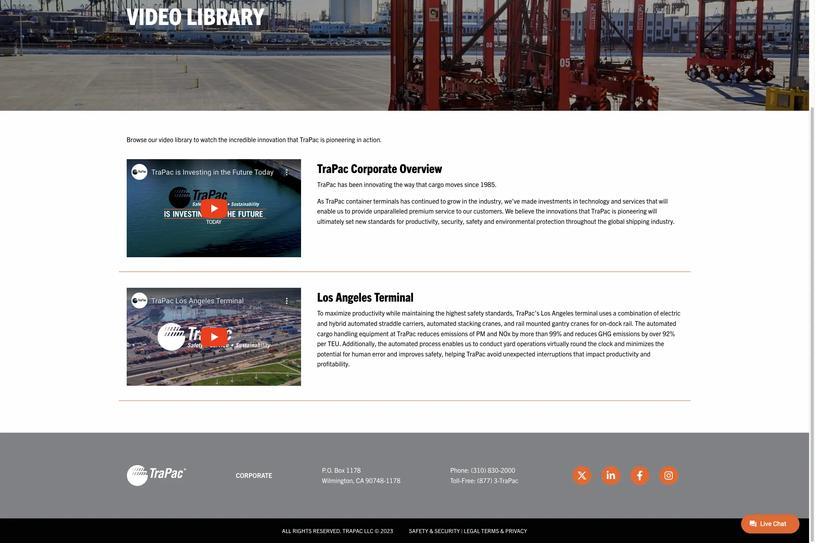 Task type: locate. For each thing, give the bounding box(es) containing it.
1 by from the left
[[512, 330, 519, 338]]

1 horizontal spatial los
[[541, 310, 551, 317]]

innovation
[[258, 136, 286, 144]]

and left services
[[612, 197, 622, 205]]

human
[[352, 350, 371, 358]]

& right terms
[[501, 528, 505, 535]]

industry,
[[479, 197, 503, 205]]

1 vertical spatial our
[[464, 207, 473, 215]]

los angeles terminal
[[317, 289, 414, 305]]

is inside 'as trapac container terminals has continued to grow in the industry, we've made investments in technology and services that will enable us to provide unparalleled premium service to our customers. we believe the innovations that trapac is pioneering will ultimately set new standards for productivity, security, safety and environmental protection throughout the global shipping industry.'
[[613, 207, 617, 215]]

library
[[175, 136, 192, 144]]

main content
[[119, 135, 691, 409]]

video library
[[127, 1, 264, 30]]

& right safety
[[430, 528, 434, 535]]

and left rail
[[505, 320, 515, 328]]

los
[[317, 289, 333, 305], [541, 310, 551, 317]]

us right 'enable' at the left
[[337, 207, 344, 215]]

corporate image
[[127, 465, 186, 487]]

90748-
[[366, 477, 386, 485]]

productivity down clock
[[607, 350, 639, 358]]

video
[[127, 1, 182, 30]]

0 vertical spatial pioneering
[[326, 136, 356, 144]]

1 vertical spatial pioneering
[[618, 207, 647, 215]]

is
[[321, 136, 325, 144], [613, 207, 617, 215]]

privacy
[[506, 528, 528, 535]]

reduces down cranes
[[576, 330, 598, 338]]

0 vertical spatial corporate
[[351, 160, 398, 176]]

we
[[506, 207, 514, 215]]

by right nox
[[512, 330, 519, 338]]

the
[[219, 136, 228, 144], [394, 181, 403, 188], [469, 197, 478, 205], [536, 207, 545, 215], [598, 217, 607, 225], [436, 310, 445, 317], [378, 340, 387, 348], [589, 340, 597, 348], [656, 340, 665, 348]]

1 horizontal spatial by
[[642, 330, 649, 338]]

while
[[387, 310, 401, 317]]

standards
[[368, 217, 396, 225]]

emissions up enables on the bottom
[[441, 330, 468, 338]]

protection
[[537, 217, 565, 225]]

in up the innovations
[[574, 197, 579, 205]]

(310)
[[471, 467, 487, 475]]

1 & from the left
[[430, 528, 434, 535]]

2 reduces from the left
[[576, 330, 598, 338]]

automated up equipment
[[348, 320, 378, 328]]

0 horizontal spatial our
[[148, 136, 157, 144]]

0 vertical spatial our
[[148, 136, 157, 144]]

0 horizontal spatial cargo
[[317, 330, 333, 338]]

and down gantry
[[564, 330, 574, 338]]

92%
[[663, 330, 676, 338]]

emissions down rail.
[[614, 330, 641, 338]]

2 horizontal spatial in
[[574, 197, 579, 205]]

safety up stacking
[[468, 310, 484, 317]]

terminal
[[375, 289, 414, 305]]

industry.
[[652, 217, 676, 225]]

1 horizontal spatial us
[[466, 340, 472, 348]]

0 vertical spatial los
[[317, 289, 333, 305]]

and down customers.
[[484, 217, 495, 225]]

of
[[654, 310, 659, 317], [470, 330, 475, 338]]

0 vertical spatial will
[[660, 197, 669, 205]]

a
[[614, 310, 617, 317]]

830-
[[488, 467, 501, 475]]

trapac's
[[516, 310, 540, 317]]

angeles up maximize
[[336, 289, 372, 305]]

1 vertical spatial has
[[401, 197, 411, 205]]

angeles up gantry
[[552, 310, 574, 317]]

0 vertical spatial cargo
[[429, 181, 444, 188]]

virtually
[[548, 340, 570, 348]]

0 vertical spatial angeles
[[336, 289, 372, 305]]

0 horizontal spatial will
[[649, 207, 658, 215]]

footer
[[0, 433, 810, 544]]

by left over
[[642, 330, 649, 338]]

customers.
[[474, 207, 504, 215]]

to maximize productivity while maintaining the highest safety standards, trapac's los angeles terminal uses a combination of electric and hybrid automated straddle carriers, automated stacking cranes, and rail mounted gantry cranes for on-dock rail. the automated cargo handling equipment at trapac reduces emissions of pm and nox by more than 99% and reduces ghg emissions by over 92% per teu. additionally, the automated process enables us to conduct yard operations virtually round the clock and minimizes the potential for human error and improves safety, helping trapac avoid unexpected interruptions that impact productivity and profitability.
[[317, 310, 681, 368]]

yard
[[504, 340, 516, 348]]

1 vertical spatial is
[[613, 207, 617, 215]]

made
[[522, 197, 537, 205]]

0 horizontal spatial productivity
[[353, 310, 385, 317]]

in right grow
[[462, 197, 468, 205]]

0 horizontal spatial by
[[512, 330, 519, 338]]

3-
[[494, 477, 500, 485]]

2 emissions from the left
[[614, 330, 641, 338]]

safety inside to maximize productivity while maintaining the highest safety standards, trapac's los angeles terminal uses a combination of electric and hybrid automated straddle carriers, automated stacking cranes, and rail mounted gantry cranes for on-dock rail. the automated cargo handling equipment at trapac reduces emissions of pm and nox by more than 99% and reduces ghg emissions by over 92% per teu. additionally, the automated process enables us to conduct yard operations virtually round the clock and minimizes the potential for human error and improves safety, helping trapac avoid unexpected interruptions that impact productivity and profitability.
[[468, 310, 484, 317]]

reduces up process
[[418, 330, 440, 338]]

than
[[536, 330, 548, 338]]

the left global at the top right of page
[[598, 217, 607, 225]]

us right enables on the bottom
[[466, 340, 472, 348]]

safety,
[[426, 350, 444, 358]]

1 vertical spatial of
[[470, 330, 475, 338]]

1 vertical spatial will
[[649, 207, 658, 215]]

automated up improves
[[389, 340, 418, 348]]

safety
[[467, 217, 483, 225], [468, 310, 484, 317]]

browse
[[127, 136, 147, 144]]

that up throughout
[[580, 207, 591, 215]]

phone:
[[451, 467, 470, 475]]

1 horizontal spatial cargo
[[429, 181, 444, 188]]

0 vertical spatial for
[[397, 217, 404, 225]]

0 horizontal spatial in
[[357, 136, 362, 144]]

cargo left moves
[[429, 181, 444, 188]]

wilmington,
[[322, 477, 355, 485]]

us
[[337, 207, 344, 215], [466, 340, 472, 348]]

1178 right ca
[[386, 477, 401, 485]]

0 horizontal spatial for
[[343, 350, 351, 358]]

pioneering down services
[[618, 207, 647, 215]]

stacking
[[458, 320, 481, 328]]

1 horizontal spatial emissions
[[614, 330, 641, 338]]

rail.
[[624, 320, 634, 328]]

0 vertical spatial us
[[337, 207, 344, 215]]

corporate
[[351, 160, 398, 176], [236, 472, 272, 480]]

legal terms & privacy link
[[464, 528, 528, 535]]

the
[[636, 320, 646, 328]]

los up to
[[317, 289, 333, 305]]

operations
[[518, 340, 547, 348]]

video
[[159, 136, 174, 144]]

cargo
[[429, 181, 444, 188], [317, 330, 333, 338]]

all rights reserved. trapac llc © 2023
[[282, 528, 394, 535]]

we've
[[505, 197, 521, 205]]

innovations
[[547, 207, 578, 215]]

safety down customers.
[[467, 217, 483, 225]]

to up the set
[[345, 207, 351, 215]]

our up the security,
[[464, 207, 473, 215]]

the down over
[[656, 340, 665, 348]]

0 vertical spatial is
[[321, 136, 325, 144]]

0 vertical spatial has
[[338, 181, 348, 188]]

1 vertical spatial us
[[466, 340, 472, 348]]

0 horizontal spatial emissions
[[441, 330, 468, 338]]

0 horizontal spatial is
[[321, 136, 325, 144]]

0 horizontal spatial of
[[470, 330, 475, 338]]

been
[[349, 181, 363, 188]]

1 vertical spatial safety
[[468, 310, 484, 317]]

believe
[[515, 207, 535, 215]]

legal
[[464, 528, 480, 535]]

enable
[[317, 207, 336, 215]]

1 horizontal spatial has
[[401, 197, 411, 205]]

our left the video
[[148, 136, 157, 144]]

0 horizontal spatial &
[[430, 528, 434, 535]]

in
[[357, 136, 362, 144], [462, 197, 468, 205], [574, 197, 579, 205]]

and right clock
[[615, 340, 625, 348]]

grow
[[448, 197, 461, 205]]

los up mounted
[[541, 310, 551, 317]]

1 vertical spatial cargo
[[317, 330, 333, 338]]

that down round
[[574, 350, 585, 358]]

1 horizontal spatial our
[[464, 207, 473, 215]]

container
[[346, 197, 372, 205]]

the left "way"
[[394, 181, 403, 188]]

by
[[512, 330, 519, 338], [642, 330, 649, 338]]

highest
[[446, 310, 466, 317]]

0 vertical spatial safety
[[467, 217, 483, 225]]

1 horizontal spatial reduces
[[576, 330, 598, 338]]

1 vertical spatial 1178
[[386, 477, 401, 485]]

error
[[373, 350, 386, 358]]

1 vertical spatial corporate
[[236, 472, 272, 480]]

los inside to maximize productivity while maintaining the highest safety standards, trapac's los angeles terminal uses a combination of electric and hybrid automated straddle carriers, automated stacking cranes, and rail mounted gantry cranes for on-dock rail. the automated cargo handling equipment at trapac reduces emissions of pm and nox by more than 99% and reduces ghg emissions by over 92% per teu. additionally, the automated process enables us to conduct yard operations virtually round the clock and minimizes the potential for human error and improves safety, helping trapac avoid unexpected interruptions that impact productivity and profitability.
[[541, 310, 551, 317]]

the left highest
[[436, 310, 445, 317]]

1 vertical spatial productivity
[[607, 350, 639, 358]]

to down pm
[[473, 340, 479, 348]]

innovating
[[364, 181, 393, 188]]

the up error
[[378, 340, 387, 348]]

hybrid
[[329, 320, 347, 328]]

productivity down los angeles terminal
[[353, 310, 385, 317]]

of left pm
[[470, 330, 475, 338]]

0 horizontal spatial us
[[337, 207, 344, 215]]

1 horizontal spatial angeles
[[552, 310, 574, 317]]

our
[[148, 136, 157, 144], [464, 207, 473, 215]]

1 horizontal spatial for
[[397, 217, 404, 225]]

has down trapac has been innovating the way that cargo moves since 1985.
[[401, 197, 411, 205]]

0 horizontal spatial 1178
[[347, 467, 361, 475]]

0 vertical spatial 1178
[[347, 467, 361, 475]]

0 horizontal spatial los
[[317, 289, 333, 305]]

for left "on-"
[[591, 320, 599, 328]]

1 horizontal spatial &
[[501, 528, 505, 535]]

1 horizontal spatial 1178
[[386, 477, 401, 485]]

and down to
[[317, 320, 328, 328]]

1 vertical spatial angeles
[[552, 310, 574, 317]]

the up protection
[[536, 207, 545, 215]]

1 horizontal spatial of
[[654, 310, 659, 317]]

and
[[612, 197, 622, 205], [484, 217, 495, 225], [317, 320, 328, 328], [505, 320, 515, 328], [487, 330, 498, 338], [564, 330, 574, 338], [615, 340, 625, 348], [387, 350, 398, 358], [641, 350, 651, 358]]

for down unparalleled
[[397, 217, 404, 225]]

cargo up per
[[317, 330, 333, 338]]

has left been
[[338, 181, 348, 188]]

in left action.
[[357, 136, 362, 144]]

trapac inside the phone: (310) 830-2000 toll-free: (877) 3-trapac
[[500, 477, 519, 485]]

1 horizontal spatial pioneering
[[618, 207, 647, 215]]

1 vertical spatial los
[[541, 310, 551, 317]]

browse our video library to watch the incredible innovation that trapac is pioneering in action.
[[127, 136, 382, 144]]

pioneering left action.
[[326, 136, 356, 144]]

cranes,
[[483, 320, 503, 328]]

for inside 'as trapac container terminals has continued to grow in the industry, we've made investments in technology and services that will enable us to provide unparalleled premium service to our customers. we believe the innovations that trapac is pioneering will ultimately set new standards for productivity, security, safety and environmental protection throughout the global shipping industry.'
[[397, 217, 404, 225]]

teu.
[[328, 340, 341, 348]]

1 horizontal spatial is
[[613, 207, 617, 215]]

1178 up ca
[[347, 467, 361, 475]]

1 vertical spatial for
[[591, 320, 599, 328]]

0 horizontal spatial reduces
[[418, 330, 440, 338]]

0 horizontal spatial has
[[338, 181, 348, 188]]

for left human
[[343, 350, 351, 358]]

shipping
[[627, 217, 650, 225]]

to up service at the top of page
[[441, 197, 446, 205]]

trapac has been innovating the way that cargo moves since 1985.
[[317, 181, 497, 188]]

1 horizontal spatial will
[[660, 197, 669, 205]]

additionally,
[[343, 340, 377, 348]]

1 horizontal spatial productivity
[[607, 350, 639, 358]]

for
[[397, 217, 404, 225], [591, 320, 599, 328], [343, 350, 351, 358]]

of left electric
[[654, 310, 659, 317]]

automated down highest
[[427, 320, 457, 328]]



Task type: vqa. For each thing, say whether or not it's contained in the screenshot.
Rights
yes



Task type: describe. For each thing, give the bounding box(es) containing it.
0 horizontal spatial corporate
[[236, 472, 272, 480]]

2 & from the left
[[501, 528, 505, 535]]

safety inside 'as trapac container terminals has continued to grow in the industry, we've made investments in technology and services that will enable us to provide unparalleled premium service to our customers. we believe the innovations that trapac is pioneering will ultimately set new standards for productivity, security, safety and environmental protection throughout the global shipping industry.'
[[467, 217, 483, 225]]

2 by from the left
[[642, 330, 649, 338]]

1 emissions from the left
[[441, 330, 468, 338]]

maintaining
[[402, 310, 435, 317]]

avoid
[[488, 350, 502, 358]]

0 vertical spatial of
[[654, 310, 659, 317]]

impact
[[586, 350, 605, 358]]

the up impact
[[589, 340, 597, 348]]

action.
[[363, 136, 382, 144]]

profitability.
[[317, 360, 350, 368]]

technology
[[580, 197, 610, 205]]

p.o.
[[322, 467, 333, 475]]

combination
[[619, 310, 653, 317]]

and right error
[[387, 350, 398, 358]]

provide
[[352, 207, 373, 215]]

0 horizontal spatial angeles
[[336, 289, 372, 305]]

to inside to maximize productivity while maintaining the highest safety standards, trapac's los angeles terminal uses a combination of electric and hybrid automated straddle carriers, automated stacking cranes, and rail mounted gantry cranes for on-dock rail. the automated cargo handling equipment at trapac reduces emissions of pm and nox by more than 99% and reduces ghg emissions by over 92% per teu. additionally, the automated process enables us to conduct yard operations virtually round the clock and minimizes the potential for human error and improves safety, helping trapac avoid unexpected interruptions that impact productivity and profitability.
[[473, 340, 479, 348]]

overview
[[400, 160, 442, 176]]

llc
[[364, 528, 374, 535]]

©
[[375, 528, 380, 535]]

that right innovation on the top left of page
[[288, 136, 299, 144]]

throughout
[[567, 217, 597, 225]]

0 horizontal spatial pioneering
[[326, 136, 356, 144]]

carriers,
[[403, 320, 426, 328]]

and down minimizes at the bottom right
[[641, 350, 651, 358]]

the down since
[[469, 197, 478, 205]]

continued
[[412, 197, 440, 205]]

terminal
[[576, 310, 598, 317]]

our inside 'as trapac container terminals has continued to grow in the industry, we've made investments in technology and services that will enable us to provide unparalleled premium service to our customers. we believe the innovations that trapac is pioneering will ultimately set new standards for productivity, security, safety and environmental protection throughout the global shipping industry.'
[[464, 207, 473, 215]]

main content containing trapac corporate overview
[[119, 135, 691, 409]]

|
[[462, 528, 463, 535]]

process
[[420, 340, 441, 348]]

mounted
[[526, 320, 551, 328]]

2000
[[501, 467, 516, 475]]

p.o. box 1178 wilmington, ca 90748-1178
[[322, 467, 401, 485]]

to down grow
[[457, 207, 462, 215]]

electric
[[661, 310, 681, 317]]

on-
[[600, 320, 609, 328]]

services
[[623, 197, 646, 205]]

productivity,
[[406, 217, 440, 225]]

99%
[[550, 330, 562, 338]]

(877)
[[478, 477, 493, 485]]

1 horizontal spatial corporate
[[351, 160, 398, 176]]

global
[[609, 217, 625, 225]]

us inside 'as trapac container terminals has continued to grow in the industry, we've made investments in technology and services that will enable us to provide unparalleled premium service to our customers. we believe the innovations that trapac is pioneering will ultimately set new standards for productivity, security, safety and environmental protection throughout the global shipping industry.'
[[337, 207, 344, 215]]

cranes
[[571, 320, 590, 328]]

equipment
[[359, 330, 389, 338]]

phone: (310) 830-2000 toll-free: (877) 3-trapac
[[451, 467, 519, 485]]

1 horizontal spatial in
[[462, 197, 468, 205]]

reserved.
[[313, 528, 342, 535]]

per
[[317, 340, 327, 348]]

us inside to maximize productivity while maintaining the highest safety standards, trapac's los angeles terminal uses a combination of electric and hybrid automated straddle carriers, automated stacking cranes, and rail mounted gantry cranes for on-dock rail. the automated cargo handling equipment at trapac reduces emissions of pm and nox by more than 99% and reduces ghg emissions by over 92% per teu. additionally, the automated process enables us to conduct yard operations virtually round the clock and minimizes the potential for human error and improves safety, helping trapac avoid unexpected interruptions that impact productivity and profitability.
[[466, 340, 472, 348]]

environmental
[[496, 217, 536, 225]]

1985.
[[481, 181, 497, 188]]

security
[[435, 528, 460, 535]]

minimizes
[[627, 340, 654, 348]]

to left watch
[[194, 136, 199, 144]]

at
[[391, 330, 396, 338]]

1 reduces from the left
[[418, 330, 440, 338]]

incredible
[[229, 136, 256, 144]]

standards,
[[486, 310, 515, 317]]

as
[[317, 197, 324, 205]]

new
[[356, 217, 367, 225]]

maximize
[[325, 310, 351, 317]]

has inside 'as trapac container terminals has continued to grow in the industry, we've made investments in technology and services that will enable us to provide unparalleled premium service to our customers. we believe the innovations that trapac is pioneering will ultimately set new standards for productivity, security, safety and environmental protection throughout the global shipping industry.'
[[401, 197, 411, 205]]

that inside to maximize productivity while maintaining the highest safety standards, trapac's los angeles terminal uses a combination of electric and hybrid automated straddle carriers, automated stacking cranes, and rail mounted gantry cranes for on-dock rail. the automated cargo handling equipment at trapac reduces emissions of pm and nox by more than 99% and reduces ghg emissions by over 92% per teu. additionally, the automated process enables us to conduct yard operations virtually round the clock and minimizes the potential for human error and improves safety, helping trapac avoid unexpected interruptions that impact productivity and profitability.
[[574, 350, 585, 358]]

over
[[650, 330, 662, 338]]

2 vertical spatial for
[[343, 350, 351, 358]]

safety
[[409, 528, 429, 535]]

rail
[[516, 320, 525, 328]]

improves
[[399, 350, 424, 358]]

footer containing p.o. box 1178
[[0, 433, 810, 544]]

to
[[317, 310, 324, 317]]

straddle
[[379, 320, 402, 328]]

the right watch
[[219, 136, 228, 144]]

helping
[[445, 350, 466, 358]]

and down cranes,
[[487, 330, 498, 338]]

nox
[[499, 330, 511, 338]]

toll-
[[451, 477, 462, 485]]

that right "way"
[[417, 181, 428, 188]]

enables
[[443, 340, 464, 348]]

handling
[[334, 330, 358, 338]]

way
[[405, 181, 415, 188]]

more
[[520, 330, 535, 338]]

0 vertical spatial productivity
[[353, 310, 385, 317]]

2 horizontal spatial for
[[591, 320, 599, 328]]

potential
[[317, 350, 342, 358]]

service
[[436, 207, 455, 215]]

pioneering inside 'as trapac container terminals has continued to grow in the industry, we've made investments in technology and services that will enable us to provide unparalleled premium service to our customers. we believe the innovations that trapac is pioneering will ultimately set new standards for productivity, security, safety and environmental protection throughout the global shipping industry.'
[[618, 207, 647, 215]]

since
[[465, 181, 479, 188]]

premium
[[410, 207, 434, 215]]

automated up over
[[647, 320, 677, 328]]

trapac
[[343, 528, 363, 535]]

trapac corporate overview
[[317, 160, 442, 176]]

investments
[[539, 197, 572, 205]]

cargo inside to maximize productivity while maintaining the highest safety standards, trapac's los angeles terminal uses a combination of electric and hybrid automated straddle carriers, automated stacking cranes, and rail mounted gantry cranes for on-dock rail. the automated cargo handling equipment at trapac reduces emissions of pm and nox by more than 99% and reduces ghg emissions by over 92% per teu. additionally, the automated process enables us to conduct yard operations virtually round the clock and minimizes the potential for human error and improves safety, helping trapac avoid unexpected interruptions that impact productivity and profitability.
[[317, 330, 333, 338]]

rights
[[293, 528, 312, 535]]

safety & security link
[[409, 528, 460, 535]]

round
[[571, 340, 587, 348]]

that right services
[[647, 197, 658, 205]]

safety & security | legal terms & privacy
[[409, 528, 528, 535]]

conduct
[[480, 340, 503, 348]]

ghg
[[599, 330, 612, 338]]

unparalleled
[[374, 207, 408, 215]]

as trapac container terminals has continued to grow in the industry, we've made investments in technology and services that will enable us to provide unparalleled premium service to our customers. we believe the innovations that trapac is pioneering will ultimately set new standards for productivity, security, safety and environmental protection throughout the global shipping industry.
[[317, 197, 676, 225]]

angeles inside to maximize productivity while maintaining the highest safety standards, trapac's los angeles terminal uses a combination of electric and hybrid automated straddle carriers, automated stacking cranes, and rail mounted gantry cranes for on-dock rail. the automated cargo handling equipment at trapac reduces emissions of pm and nox by more than 99% and reduces ghg emissions by over 92% per teu. additionally, the automated process enables us to conduct yard operations virtually round the clock and minimizes the potential for human error and improves safety, helping trapac avoid unexpected interruptions that impact productivity and profitability.
[[552, 310, 574, 317]]

set
[[346, 217, 354, 225]]



